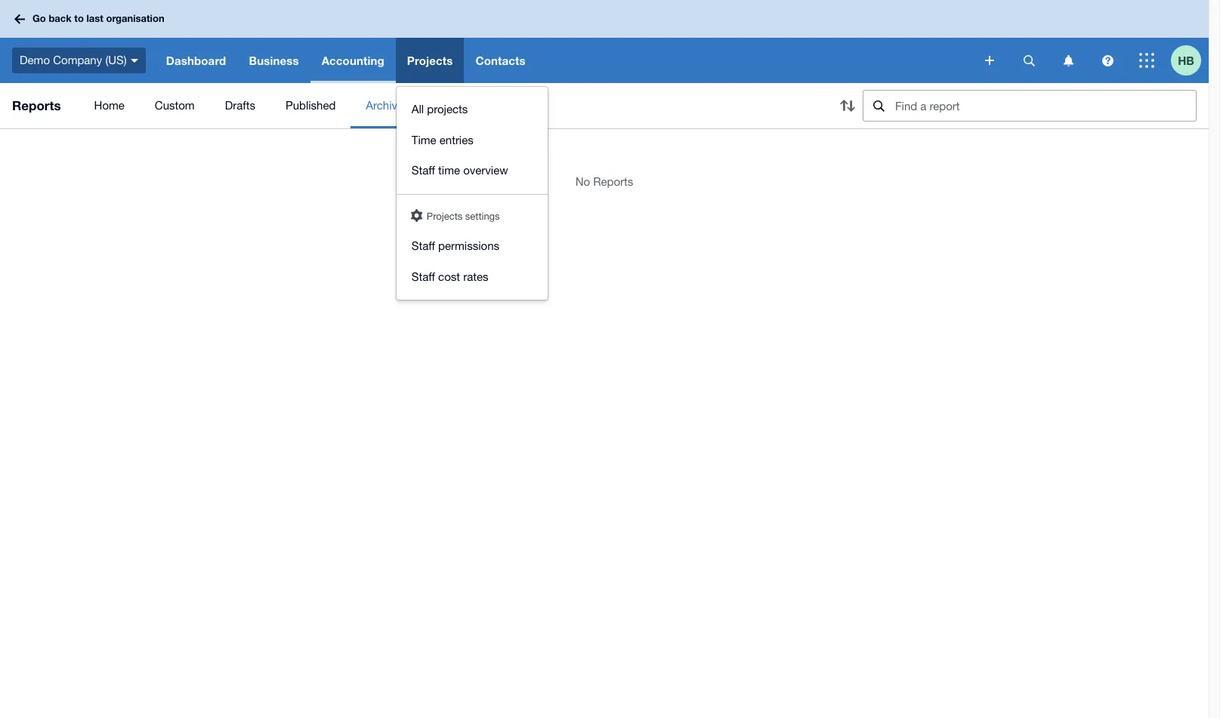 Task type: describe. For each thing, give the bounding box(es) containing it.
0 vertical spatial reports
[[12, 98, 61, 113]]

staff cost rates link
[[397, 262, 548, 293]]

contacts button
[[464, 38, 537, 83]]

list box inside navigation
[[397, 87, 548, 300]]

overview
[[464, 164, 508, 177]]

all
[[412, 103, 424, 116]]

projects
[[427, 103, 468, 116]]

no reports
[[576, 175, 634, 188]]

to
[[74, 12, 84, 24]]

staff cost rates
[[412, 270, 489, 283]]

accounting
[[322, 54, 385, 67]]

staff time overview link
[[397, 156, 548, 186]]

projects settings
[[427, 211, 500, 222]]

projects for projects
[[407, 54, 453, 67]]

time
[[412, 133, 437, 146]]

demo company (us)
[[20, 53, 127, 66]]

hb
[[1179, 53, 1195, 67]]

staff time overview
[[412, 164, 508, 177]]

2 horizontal spatial svg image
[[1024, 55, 1035, 66]]

banner containing hb
[[0, 0, 1209, 300]]

staff permissions link
[[397, 231, 548, 262]]

accounting button
[[310, 38, 396, 83]]

home
[[94, 99, 125, 112]]

menu containing home
[[79, 83, 821, 129]]

home link
[[79, 83, 140, 129]]

(us)
[[105, 53, 127, 66]]

staff for staff time overview
[[412, 164, 435, 177]]

1 vertical spatial reports
[[594, 175, 634, 188]]

custom
[[155, 99, 195, 112]]

archived
[[366, 99, 410, 112]]

navigation containing dashboard
[[155, 38, 975, 300]]

archived link
[[351, 83, 426, 129]]

time entries link
[[397, 125, 548, 156]]

last
[[87, 12, 103, 24]]

permissions
[[439, 240, 500, 252]]

published
[[286, 99, 336, 112]]

no
[[576, 175, 590, 188]]

demo company (us) button
[[0, 38, 155, 83]]

staff for staff cost rates
[[412, 270, 435, 283]]

svg image inside "go back to last organisation" link
[[14, 14, 25, 24]]

contacts
[[476, 54, 526, 67]]

dashboard
[[166, 54, 226, 67]]

go back to last organisation
[[33, 12, 165, 24]]

sort reports image
[[833, 91, 863, 121]]

svg image inside demo company (us) popup button
[[131, 59, 138, 63]]



Task type: vqa. For each thing, say whether or not it's contained in the screenshot.
Go
yes



Task type: locate. For each thing, give the bounding box(es) containing it.
published link
[[271, 83, 351, 129]]

staff
[[412, 164, 435, 177], [412, 240, 435, 252], [412, 270, 435, 283]]

company
[[53, 53, 102, 66]]

projects button
[[396, 38, 464, 83]]

cost
[[439, 270, 460, 283]]

drafts link
[[210, 83, 271, 129]]

go back to last organisation link
[[9, 5, 174, 32]]

0 vertical spatial staff
[[412, 164, 435, 177]]

3 staff from the top
[[412, 270, 435, 283]]

custom link
[[140, 83, 210, 129]]

Find a report text field
[[894, 91, 1197, 121]]

business button
[[238, 38, 310, 83]]

demo
[[20, 53, 50, 66]]

1 staff from the top
[[412, 164, 435, 177]]

group containing all projects
[[397, 87, 548, 300]]

business
[[249, 54, 299, 67]]

1 horizontal spatial reports
[[594, 175, 634, 188]]

2 vertical spatial staff
[[412, 270, 435, 283]]

organisation
[[106, 12, 165, 24]]

rates
[[464, 270, 489, 283]]

list box containing all projects
[[397, 87, 548, 300]]

reports down "demo"
[[12, 98, 61, 113]]

projects
[[407, 54, 453, 67], [427, 211, 463, 222]]

staff permissions
[[412, 240, 500, 252]]

1 vertical spatial projects
[[427, 211, 463, 222]]

svg image
[[14, 14, 25, 24], [1140, 53, 1155, 68], [1064, 55, 1074, 66], [1103, 55, 1114, 66]]

reports
[[12, 98, 61, 113], [594, 175, 634, 188]]

projects for projects settings
[[427, 211, 463, 222]]

projects up the all projects
[[407, 54, 453, 67]]

settings
[[466, 211, 500, 222]]

banner
[[0, 0, 1209, 300]]

staff left 'time'
[[412, 164, 435, 177]]

drafts
[[225, 99, 255, 112]]

hb button
[[1172, 38, 1209, 83]]

time
[[439, 164, 460, 177]]

staff down header icon
[[412, 240, 435, 252]]

all projects
[[412, 103, 468, 116]]

entries
[[440, 133, 474, 146]]

go
[[33, 12, 46, 24]]

all projects link
[[397, 94, 548, 125]]

2 staff from the top
[[412, 240, 435, 252]]

projects inside group
[[427, 211, 463, 222]]

svg image
[[1024, 55, 1035, 66], [986, 56, 995, 65], [131, 59, 138, 63]]

1 horizontal spatial svg image
[[986, 56, 995, 65]]

reports right the no
[[594, 175, 634, 188]]

staff left cost
[[412, 270, 435, 283]]

time entries
[[412, 133, 474, 146]]

0 vertical spatial projects
[[407, 54, 453, 67]]

projects right header icon
[[427, 211, 463, 222]]

projects inside dropdown button
[[407, 54, 453, 67]]

staff inside 'link'
[[412, 164, 435, 177]]

navigation
[[155, 38, 975, 300]]

list box
[[397, 87, 548, 300]]

group
[[397, 87, 548, 300]]

dashboard link
[[155, 38, 238, 83]]

header image
[[411, 209, 422, 222]]

0 horizontal spatial reports
[[12, 98, 61, 113]]

staff for staff permissions
[[412, 240, 435, 252]]

0 horizontal spatial svg image
[[131, 59, 138, 63]]

menu
[[79, 83, 821, 129]]

1 vertical spatial staff
[[412, 240, 435, 252]]

back
[[49, 12, 72, 24]]

None field
[[863, 90, 1197, 122]]



